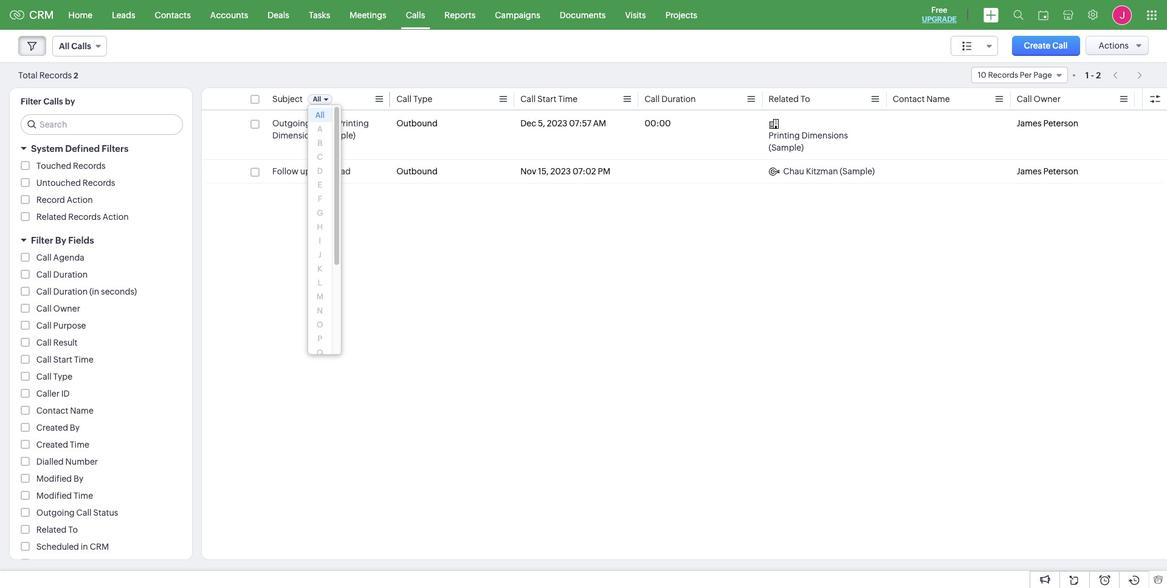 Task type: describe. For each thing, give the bounding box(es) containing it.
lead
[[331, 167, 351, 176]]

(sample) inside the outgoing call to printing dimensions (sample)
[[321, 131, 356, 140]]

(in
[[89, 287, 99, 297]]

1
[[1086, 70, 1089, 80]]

(sample) for nov 15, 2023 07:02 pm
[[840, 167, 875, 176]]

accounts
[[210, 10, 248, 20]]

0 horizontal spatial call owner
[[36, 304, 80, 314]]

outbound for follow up with lead
[[397, 167, 438, 176]]

profile element
[[1105, 0, 1139, 29]]

chau kitzman (sample)
[[783, 167, 875, 176]]

create menu image
[[984, 8, 999, 22]]

e
[[318, 181, 322, 190]]

meetings link
[[340, 0, 396, 29]]

0 vertical spatial contact
[[893, 94, 925, 104]]

2 for 1 - 2
[[1096, 70, 1101, 80]]

related records action
[[36, 212, 129, 222]]

outgoing call to printing dimensions (sample)
[[272, 119, 369, 140]]

1 vertical spatial related to
[[36, 525, 78, 535]]

created by
[[36, 423, 80, 433]]

2 vertical spatial duration
[[53, 287, 88, 297]]

documents link
[[550, 0, 616, 29]]

in
[[81, 542, 88, 552]]

00:00
[[645, 119, 671, 128]]

records for total
[[39, 70, 72, 80]]

call result
[[36, 338, 78, 348]]

id
[[61, 389, 70, 399]]

0 horizontal spatial call start time
[[36, 355, 93, 365]]

o
[[317, 320, 323, 330]]

m
[[317, 292, 323, 302]]

1 vertical spatial call duration
[[36, 270, 88, 280]]

0 horizontal spatial name
[[70, 406, 93, 416]]

agenda
[[53, 253, 84, 263]]

g
[[317, 209, 323, 218]]

visits link
[[616, 0, 656, 29]]

outgoing for outgoing call to printing dimensions (sample)
[[272, 119, 311, 128]]

untouched
[[36, 178, 81, 188]]

time up outgoing call status
[[74, 491, 93, 501]]

seconds)
[[101, 287, 137, 297]]

1 vertical spatial subject
[[36, 559, 67, 569]]

time up number
[[70, 440, 89, 450]]

free upgrade
[[922, 5, 957, 24]]

pm
[[598, 167, 611, 176]]

n
[[317, 306, 323, 316]]

home
[[68, 10, 93, 20]]

0 vertical spatial owner
[[1034, 94, 1061, 104]]

0 vertical spatial related
[[769, 94, 799, 104]]

reports
[[445, 10, 476, 20]]

modified by
[[36, 474, 83, 484]]

0 vertical spatial name
[[927, 94, 950, 104]]

filter by fields
[[31, 235, 94, 246]]

result
[[53, 338, 78, 348]]

call
[[312, 119, 326, 128]]

dimensions inside printing dimensions (sample)
[[802, 131, 848, 140]]

15,
[[538, 167, 549, 176]]

follow up with lead
[[272, 167, 351, 176]]

created for created by
[[36, 423, 68, 433]]

all for all calls
[[59, 41, 69, 51]]

p
[[318, 334, 322, 344]]

time up dec 5, 2023 07:57 am
[[558, 94, 578, 104]]

untouched records
[[36, 178, 115, 188]]

scheduled
[[36, 542, 79, 552]]

dec
[[521, 119, 536, 128]]

james for chau kitzman (sample)
[[1017, 167, 1042, 176]]

filter for filter by fields
[[31, 235, 53, 246]]

outbound for outgoing call to printing dimensions (sample)
[[397, 119, 438, 128]]

scheduled in crm
[[36, 542, 109, 552]]

purpose
[[53, 321, 86, 331]]

free
[[932, 5, 948, 15]]

total records 2
[[18, 70, 78, 80]]

1 - 2
[[1086, 70, 1101, 80]]

peterson for printing dimensions (sample)
[[1044, 119, 1079, 128]]

0 vertical spatial subject
[[272, 94, 303, 104]]

Search text field
[[21, 115, 182, 134]]

page
[[1034, 71, 1052, 80]]

filter by fields button
[[10, 230, 192, 251]]

0 vertical spatial call start time
[[521, 94, 578, 104]]

system defined filters
[[31, 143, 128, 154]]

leads link
[[102, 0, 145, 29]]

search element
[[1006, 0, 1031, 30]]

1 horizontal spatial action
[[103, 212, 129, 222]]

documents
[[560, 10, 606, 20]]

deals link
[[258, 0, 299, 29]]

row group containing outgoing call to printing dimensions (sample)
[[202, 112, 1167, 184]]

total
[[18, 70, 38, 80]]

by for filter
[[55, 235, 66, 246]]

2 vertical spatial related
[[36, 525, 67, 535]]

actions
[[1099, 41, 1129, 50]]

0 horizontal spatial contact name
[[36, 406, 93, 416]]

tasks link
[[299, 0, 340, 29]]

b
[[317, 139, 323, 148]]

campaigns
[[495, 10, 540, 20]]

caller id
[[36, 389, 70, 399]]

call purpose
[[36, 321, 86, 331]]

time down result
[[74, 355, 93, 365]]

number
[[65, 457, 98, 467]]

f
[[318, 195, 322, 204]]

call agenda
[[36, 253, 84, 263]]

call inside button
[[1053, 41, 1068, 50]]

k
[[318, 264, 322, 274]]

projects
[[666, 10, 698, 20]]

j
[[318, 250, 322, 260]]

records for untouched
[[83, 178, 115, 188]]

2 for total records 2
[[74, 71, 78, 80]]

nov 15, 2023 07:02 pm
[[521, 167, 611, 176]]

0 vertical spatial contact name
[[893, 94, 950, 104]]

defined
[[65, 143, 100, 154]]

07:02
[[573, 167, 596, 176]]

meetings
[[350, 10, 387, 20]]

dimensions inside the outgoing call to printing dimensions (sample)
[[272, 131, 319, 140]]

0 vertical spatial action
[[67, 195, 93, 205]]

modified time
[[36, 491, 93, 501]]

07:57
[[569, 119, 592, 128]]

follow up with lead link
[[272, 165, 351, 178]]

records for touched
[[73, 161, 106, 171]]

created time
[[36, 440, 89, 450]]

caller
[[36, 389, 60, 399]]

up
[[300, 167, 311, 176]]

home link
[[59, 0, 102, 29]]

All Calls field
[[52, 36, 107, 57]]

modified for modified by
[[36, 474, 72, 484]]



Task type: locate. For each thing, give the bounding box(es) containing it.
filter
[[21, 97, 41, 106], [31, 235, 53, 246]]

1 vertical spatial owner
[[53, 304, 80, 314]]

contacts
[[155, 10, 191, 20]]

duration left (in
[[53, 287, 88, 297]]

1 james from the top
[[1017, 119, 1042, 128]]

0 vertical spatial printing
[[338, 119, 369, 128]]

printing
[[338, 119, 369, 128], [769, 131, 800, 140]]

by
[[65, 97, 75, 106]]

0 horizontal spatial printing
[[338, 119, 369, 128]]

outgoing down modified time
[[36, 508, 75, 518]]

0 vertical spatial created
[[36, 423, 68, 433]]

start up 5, at the left
[[537, 94, 557, 104]]

leads
[[112, 10, 135, 20]]

crm right in
[[90, 542, 109, 552]]

outgoing
[[272, 119, 311, 128], [36, 508, 75, 518]]

0 vertical spatial call owner
[[1017, 94, 1061, 104]]

1 vertical spatial name
[[70, 406, 93, 416]]

1 james peterson from the top
[[1017, 119, 1079, 128]]

1 horizontal spatial printing
[[769, 131, 800, 140]]

1 created from the top
[[36, 423, 68, 433]]

2 horizontal spatial (sample)
[[840, 167, 875, 176]]

10 records per page
[[978, 71, 1052, 80]]

campaigns link
[[485, 0, 550, 29]]

duration
[[662, 94, 696, 104], [53, 270, 88, 280], [53, 287, 88, 297]]

records up filter calls by
[[39, 70, 72, 80]]

calls left reports "link"
[[406, 10, 425, 20]]

owner
[[1034, 94, 1061, 104], [53, 304, 80, 314]]

0 vertical spatial filter
[[21, 97, 41, 106]]

all
[[59, 41, 69, 51], [313, 95, 321, 103]]

crm link
[[10, 9, 54, 21]]

1 vertical spatial related
[[36, 212, 67, 222]]

0 vertical spatial all
[[59, 41, 69, 51]]

0 vertical spatial by
[[55, 235, 66, 246]]

0 horizontal spatial call type
[[36, 372, 72, 382]]

1 horizontal spatial start
[[537, 94, 557, 104]]

created up created time at the bottom left of page
[[36, 423, 68, 433]]

printing dimensions (sample) link
[[769, 117, 881, 154]]

1 modified from the top
[[36, 474, 72, 484]]

a b c d e f g h i j k l m n o p q
[[317, 125, 323, 358]]

1 vertical spatial peterson
[[1044, 167, 1079, 176]]

james for printing dimensions (sample)
[[1017, 119, 1042, 128]]

calendar image
[[1038, 10, 1049, 20]]

0 vertical spatial outbound
[[397, 119, 438, 128]]

0 vertical spatial to
[[801, 94, 810, 104]]

contacts link
[[145, 0, 201, 29]]

size image
[[962, 41, 972, 52]]

0 horizontal spatial subject
[[36, 559, 67, 569]]

accounts link
[[201, 0, 258, 29]]

0 horizontal spatial calls
[[43, 97, 63, 106]]

call owner down page on the right top of the page
[[1017, 94, 1061, 104]]

None field
[[951, 36, 998, 56]]

0 horizontal spatial to
[[68, 525, 78, 535]]

1 horizontal spatial crm
[[90, 542, 109, 552]]

tasks
[[309, 10, 330, 20]]

1 vertical spatial outgoing
[[36, 508, 75, 518]]

(sample) down to
[[321, 131, 356, 140]]

l
[[318, 278, 322, 288]]

0 vertical spatial 2023
[[547, 119, 568, 128]]

subject up the outgoing call to printing dimensions (sample)
[[272, 94, 303, 104]]

calls for all calls
[[71, 41, 91, 51]]

1 horizontal spatial call duration
[[645, 94, 696, 104]]

i
[[319, 237, 321, 246]]

1 horizontal spatial call start time
[[521, 94, 578, 104]]

peterson for chau kitzman (sample)
[[1044, 167, 1079, 176]]

1 vertical spatial (sample)
[[769, 143, 804, 153]]

call owner up call purpose
[[36, 304, 80, 314]]

2023 right 15,
[[551, 167, 571, 176]]

-
[[1091, 70, 1094, 80]]

0 vertical spatial crm
[[29, 9, 54, 21]]

0 horizontal spatial start
[[53, 355, 72, 365]]

name
[[927, 94, 950, 104], [70, 406, 93, 416]]

contact name
[[893, 94, 950, 104], [36, 406, 93, 416]]

5,
[[538, 119, 545, 128]]

filter down the total
[[21, 97, 41, 106]]

0 vertical spatial outgoing
[[272, 119, 311, 128]]

by for modified
[[74, 474, 83, 484]]

2
[[1096, 70, 1101, 80], [74, 71, 78, 80]]

1 vertical spatial start
[[53, 355, 72, 365]]

0 horizontal spatial type
[[53, 372, 72, 382]]

2 vertical spatial (sample)
[[840, 167, 875, 176]]

1 vertical spatial calls
[[71, 41, 91, 51]]

records up fields
[[68, 212, 101, 222]]

outgoing call to printing dimensions (sample) link
[[272, 117, 384, 142]]

1 vertical spatial call start time
[[36, 355, 93, 365]]

system defined filters button
[[10, 138, 192, 159]]

2 vertical spatial by
[[74, 474, 83, 484]]

1 vertical spatial contact name
[[36, 406, 93, 416]]

1 horizontal spatial calls
[[71, 41, 91, 51]]

row group
[[202, 112, 1167, 184]]

touched records
[[36, 161, 106, 171]]

1 horizontal spatial call owner
[[1017, 94, 1061, 104]]

1 vertical spatial crm
[[90, 542, 109, 552]]

by down number
[[74, 474, 83, 484]]

0 vertical spatial calls
[[406, 10, 425, 20]]

filter inside dropdown button
[[31, 235, 53, 246]]

0 vertical spatial james peterson
[[1017, 119, 1079, 128]]

0 vertical spatial start
[[537, 94, 557, 104]]

1 vertical spatial printing
[[769, 131, 800, 140]]

0 horizontal spatial owner
[[53, 304, 80, 314]]

all up total records 2
[[59, 41, 69, 51]]

created up dialled
[[36, 440, 68, 450]]

2 peterson from the top
[[1044, 167, 1079, 176]]

dimensions down call
[[272, 131, 319, 140]]

1 horizontal spatial contact name
[[893, 94, 950, 104]]

created
[[36, 423, 68, 433], [36, 440, 68, 450]]

nov
[[521, 167, 536, 176]]

2023 for 07:02
[[551, 167, 571, 176]]

record
[[36, 195, 65, 205]]

1 outbound from the top
[[397, 119, 438, 128]]

1 vertical spatial duration
[[53, 270, 88, 280]]

chau kitzman (sample) link
[[769, 165, 875, 178]]

to up printing dimensions (sample) link
[[801, 94, 810, 104]]

related down record
[[36, 212, 67, 222]]

1 vertical spatial created
[[36, 440, 68, 450]]

action
[[67, 195, 93, 205], [103, 212, 129, 222]]

printing inside the outgoing call to printing dimensions (sample)
[[338, 119, 369, 128]]

calls left by
[[43, 97, 63, 106]]

a
[[317, 125, 323, 134]]

related up printing dimensions (sample)
[[769, 94, 799, 104]]

subject down scheduled on the bottom left of page
[[36, 559, 67, 569]]

2 right -
[[1096, 70, 1101, 80]]

q
[[317, 348, 323, 358]]

records down defined at the left
[[73, 161, 106, 171]]

records inside field
[[988, 71, 1018, 80]]

james peterson for chau kitzman (sample)
[[1017, 167, 1079, 176]]

outgoing for outgoing call status
[[36, 508, 75, 518]]

call start time down result
[[36, 355, 93, 365]]

owner down page on the right top of the page
[[1034, 94, 1061, 104]]

0 vertical spatial duration
[[662, 94, 696, 104]]

2 created from the top
[[36, 440, 68, 450]]

records
[[39, 70, 72, 80], [988, 71, 1018, 80], [73, 161, 106, 171], [83, 178, 115, 188], [68, 212, 101, 222]]

dec 5, 2023 07:57 am
[[521, 119, 606, 128]]

chau
[[783, 167, 805, 176]]

calls down home link
[[71, 41, 91, 51]]

2 horizontal spatial calls
[[406, 10, 425, 20]]

1 vertical spatial contact
[[36, 406, 68, 416]]

related to up scheduled on the bottom left of page
[[36, 525, 78, 535]]

related up scheduled on the bottom left of page
[[36, 525, 67, 535]]

(sample) for dec 5, 2023 07:57 am
[[769, 143, 804, 153]]

crm
[[29, 9, 54, 21], [90, 542, 109, 552]]

call duration down call agenda
[[36, 270, 88, 280]]

created for created time
[[36, 440, 68, 450]]

0 horizontal spatial contact
[[36, 406, 68, 416]]

all inside field
[[59, 41, 69, 51]]

printing up chau
[[769, 131, 800, 140]]

by up created time at the bottom left of page
[[70, 423, 80, 433]]

1 horizontal spatial dimensions
[[802, 131, 848, 140]]

1 horizontal spatial type
[[413, 94, 432, 104]]

1 horizontal spatial all
[[313, 95, 321, 103]]

0 horizontal spatial all
[[59, 41, 69, 51]]

printing right to
[[338, 119, 369, 128]]

calls for filter calls by
[[43, 97, 63, 106]]

by for created
[[70, 423, 80, 433]]

time
[[558, 94, 578, 104], [74, 355, 93, 365], [70, 440, 89, 450], [74, 491, 93, 501]]

records for related
[[68, 212, 101, 222]]

0 horizontal spatial action
[[67, 195, 93, 205]]

0 vertical spatial call type
[[397, 94, 432, 104]]

1 vertical spatial action
[[103, 212, 129, 222]]

calls link
[[396, 0, 435, 29]]

type
[[413, 94, 432, 104], [53, 372, 72, 382]]

filter up call agenda
[[31, 235, 53, 246]]

modified for modified time
[[36, 491, 72, 501]]

call start time up 5, at the left
[[521, 94, 578, 104]]

0 vertical spatial call duration
[[645, 94, 696, 104]]

by inside dropdown button
[[55, 235, 66, 246]]

filters
[[102, 143, 128, 154]]

1 horizontal spatial related to
[[769, 94, 810, 104]]

to
[[801, 94, 810, 104], [68, 525, 78, 535]]

2 modified from the top
[[36, 491, 72, 501]]

calls
[[406, 10, 425, 20], [71, 41, 91, 51], [43, 97, 63, 106]]

2 james peterson from the top
[[1017, 167, 1079, 176]]

2 james from the top
[[1017, 167, 1042, 176]]

to
[[328, 119, 336, 128]]

1 vertical spatial call owner
[[36, 304, 80, 314]]

all for all
[[313, 95, 321, 103]]

printing inside printing dimensions (sample)
[[769, 131, 800, 140]]

james peterson for printing dimensions (sample)
[[1017, 119, 1079, 128]]

visits
[[625, 10, 646, 20]]

1 vertical spatial james
[[1017, 167, 1042, 176]]

status
[[93, 508, 118, 518]]

0 horizontal spatial call duration
[[36, 270, 88, 280]]

projects link
[[656, 0, 707, 29]]

0 vertical spatial modified
[[36, 474, 72, 484]]

1 horizontal spatial outgoing
[[272, 119, 311, 128]]

1 peterson from the top
[[1044, 119, 1079, 128]]

printing dimensions (sample)
[[769, 131, 848, 153]]

0 vertical spatial type
[[413, 94, 432, 104]]

0 vertical spatial peterson
[[1044, 119, 1079, 128]]

modified down modified by
[[36, 491, 72, 501]]

fields
[[68, 235, 94, 246]]

(sample) inside printing dimensions (sample)
[[769, 143, 804, 153]]

peterson
[[1044, 119, 1079, 128], [1044, 167, 1079, 176]]

0 horizontal spatial 2
[[74, 71, 78, 80]]

(sample) up chau
[[769, 143, 804, 153]]

0 horizontal spatial related to
[[36, 525, 78, 535]]

modified down dialled
[[36, 474, 72, 484]]

call owner
[[1017, 94, 1061, 104], [36, 304, 80, 314]]

by
[[55, 235, 66, 246], [70, 423, 80, 433], [74, 474, 83, 484]]

1 vertical spatial type
[[53, 372, 72, 382]]

dimensions
[[272, 131, 319, 140], [802, 131, 848, 140]]

dimensions up kitzman
[[802, 131, 848, 140]]

calls inside field
[[71, 41, 91, 51]]

by up call agenda
[[55, 235, 66, 246]]

duration up 00:00
[[662, 94, 696, 104]]

call start time
[[521, 94, 578, 104], [36, 355, 93, 365]]

1 horizontal spatial call type
[[397, 94, 432, 104]]

navigation
[[1107, 66, 1149, 84]]

2 dimensions from the left
[[802, 131, 848, 140]]

dialled number
[[36, 457, 98, 467]]

1 vertical spatial by
[[70, 423, 80, 433]]

am
[[593, 119, 606, 128]]

outgoing call status
[[36, 508, 118, 518]]

(sample) inside 'link'
[[840, 167, 875, 176]]

10 Records Per Page field
[[971, 67, 1068, 83]]

2023 for 07:57
[[547, 119, 568, 128]]

call duration (in seconds)
[[36, 287, 137, 297]]

0 vertical spatial james
[[1017, 119, 1042, 128]]

with
[[312, 167, 330, 176]]

0 vertical spatial related to
[[769, 94, 810, 104]]

2023 right 5, at the left
[[547, 119, 568, 128]]

0 vertical spatial (sample)
[[321, 131, 356, 140]]

duration down agenda
[[53, 270, 88, 280]]

action up the related records action
[[67, 195, 93, 205]]

to up the scheduled in crm
[[68, 525, 78, 535]]

crm left home
[[29, 9, 54, 21]]

all up call
[[313, 95, 321, 103]]

dialled
[[36, 457, 64, 467]]

related to up printing dimensions (sample)
[[769, 94, 810, 104]]

1 vertical spatial to
[[68, 525, 78, 535]]

1 vertical spatial call type
[[36, 372, 72, 382]]

create menu element
[[976, 0, 1006, 29]]

1 horizontal spatial to
[[801, 94, 810, 104]]

owner up the purpose
[[53, 304, 80, 314]]

all calls
[[59, 41, 91, 51]]

(sample)
[[321, 131, 356, 140], [769, 143, 804, 153], [840, 167, 875, 176]]

related to
[[769, 94, 810, 104], [36, 525, 78, 535]]

(sample) right kitzman
[[840, 167, 875, 176]]

records down the touched records
[[83, 178, 115, 188]]

modified
[[36, 474, 72, 484], [36, 491, 72, 501]]

2 vertical spatial calls
[[43, 97, 63, 106]]

records right 10
[[988, 71, 1018, 80]]

search image
[[1014, 10, 1024, 20]]

call duration up 00:00
[[645, 94, 696, 104]]

create call
[[1024, 41, 1068, 50]]

system
[[31, 143, 63, 154]]

filter for filter calls by
[[21, 97, 41, 106]]

1 vertical spatial james peterson
[[1017, 167, 1079, 176]]

1 horizontal spatial subject
[[272, 94, 303, 104]]

per
[[1020, 71, 1032, 80]]

10
[[978, 71, 987, 80]]

1 horizontal spatial name
[[927, 94, 950, 104]]

action up filter by fields dropdown button
[[103, 212, 129, 222]]

1 horizontal spatial owner
[[1034, 94, 1061, 104]]

start down result
[[53, 355, 72, 365]]

create call button
[[1012, 36, 1080, 56]]

2 outbound from the top
[[397, 167, 438, 176]]

1 vertical spatial 2023
[[551, 167, 571, 176]]

1 vertical spatial outbound
[[397, 167, 438, 176]]

profile image
[[1113, 5, 1132, 25]]

outgoing inside the outgoing call to printing dimensions (sample)
[[272, 119, 311, 128]]

h
[[317, 223, 323, 232]]

2 inside total records 2
[[74, 71, 78, 80]]

1 dimensions from the left
[[272, 131, 319, 140]]

records for 10
[[988, 71, 1018, 80]]

0 horizontal spatial dimensions
[[272, 131, 319, 140]]

2 up by
[[74, 71, 78, 80]]

outgoing left call
[[272, 119, 311, 128]]

outbound
[[397, 119, 438, 128], [397, 167, 438, 176]]



Task type: vqa. For each thing, say whether or not it's contained in the screenshot.
MMM D, YYYY text field at the top right of the page
no



